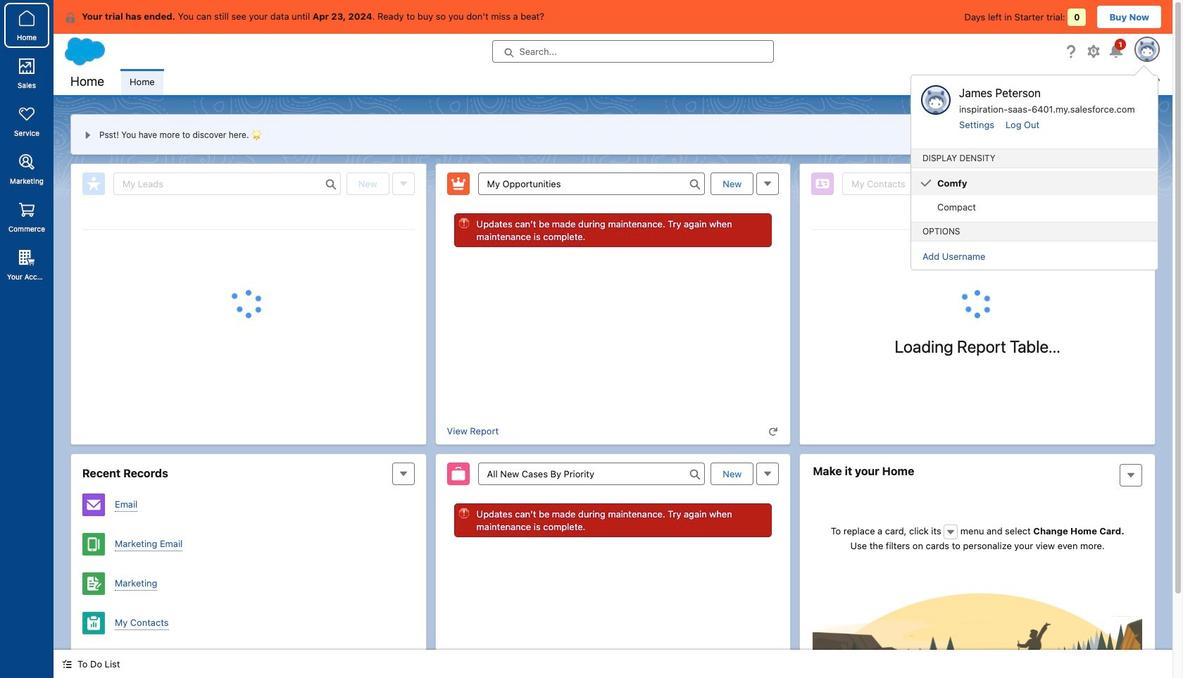Task type: vqa. For each thing, say whether or not it's contained in the screenshot.
Status - Current Selection: New button
no



Task type: describe. For each thing, give the bounding box(es) containing it.
1 vertical spatial text default image
[[769, 427, 778, 437]]

1 grid from the left
[[82, 230, 415, 230]]

2 grid from the left
[[812, 230, 1144, 230]]

2 vertical spatial text default image
[[62, 659, 72, 669]]

2 select an option text field from the top
[[478, 463, 705, 485]]



Task type: locate. For each thing, give the bounding box(es) containing it.
engagement channel type image
[[82, 494, 105, 516]]

report image
[[82, 612, 105, 635]]

error image
[[458, 218, 469, 229]]

communication subscription image
[[82, 573, 105, 595]]

density options list
[[911, 171, 1158, 219]]

text default image
[[65, 12, 76, 23], [769, 427, 778, 437], [62, 659, 72, 669]]

1 vertical spatial select an option text field
[[478, 463, 705, 485]]

0 vertical spatial select an option text field
[[478, 173, 705, 195]]

0 horizontal spatial grid
[[82, 230, 415, 230]]

0 vertical spatial text default image
[[65, 12, 76, 23]]

text default image
[[946, 527, 956, 537]]

list
[[121, 69, 1173, 95]]

error image
[[458, 508, 469, 519]]

grid
[[82, 230, 415, 230], [812, 230, 1144, 230]]

1 select an option text field from the top
[[478, 173, 705, 195]]

communication subscription channel type image
[[82, 533, 105, 556]]

Select an Option text field
[[478, 173, 705, 195], [478, 463, 705, 485]]

account image
[[82, 651, 105, 674]]

1 horizontal spatial grid
[[812, 230, 1144, 230]]



